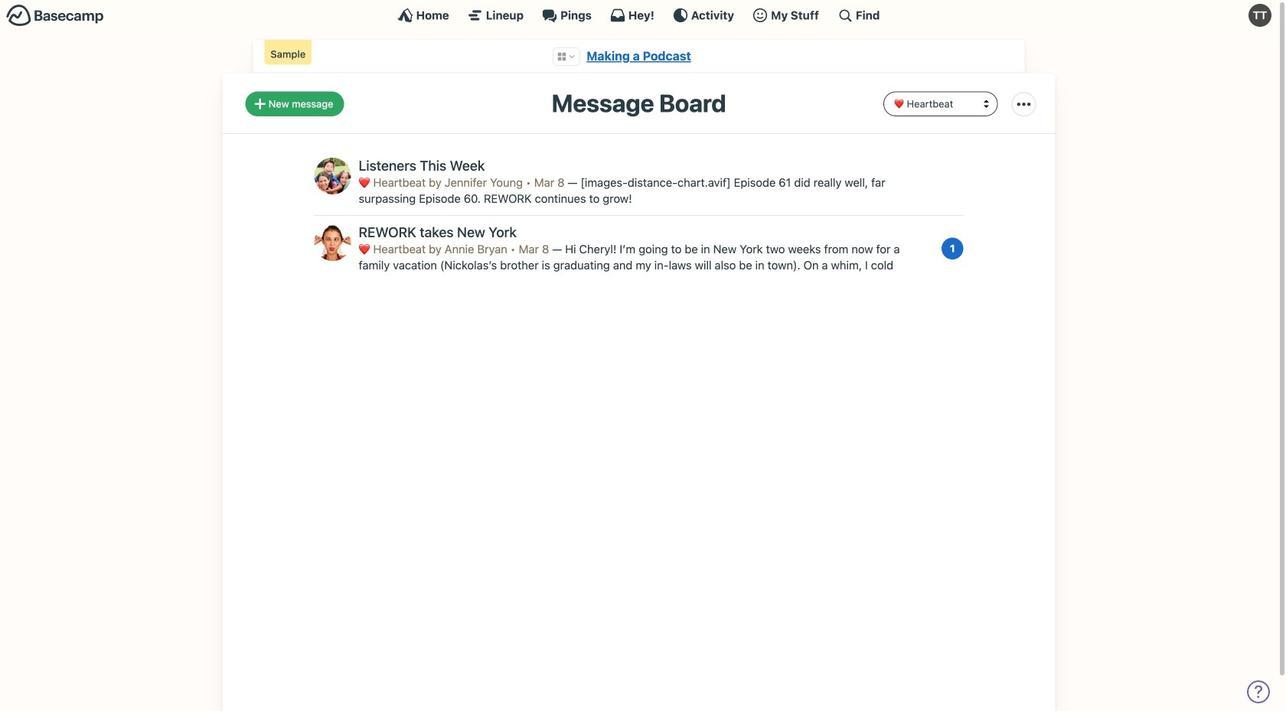 Task type: describe. For each thing, give the bounding box(es) containing it.
mar 8 element for annie bryan icon
[[519, 242, 549, 256]]

main element
[[0, 0, 1278, 30]]

mar 8 element for jennifer young image
[[534, 176, 565, 189]]

breadcrumb element
[[253, 40, 1025, 73]]

keyboard shortcut: ⌘ + / image
[[837, 8, 853, 23]]



Task type: vqa. For each thing, say whether or not it's contained in the screenshot.
"Mar 8" element related to Jennifer Young icon
yes



Task type: locate. For each thing, give the bounding box(es) containing it.
0 vertical spatial mar 8 element
[[534, 176, 565, 189]]

terry turtle image
[[1249, 4, 1272, 27]]

switch accounts image
[[6, 4, 104, 28]]

mar 8 element
[[534, 176, 565, 189], [519, 242, 549, 256]]

annie bryan image
[[314, 224, 351, 261]]

1 vertical spatial mar 8 element
[[519, 242, 549, 256]]

jennifer young image
[[314, 158, 351, 194]]



